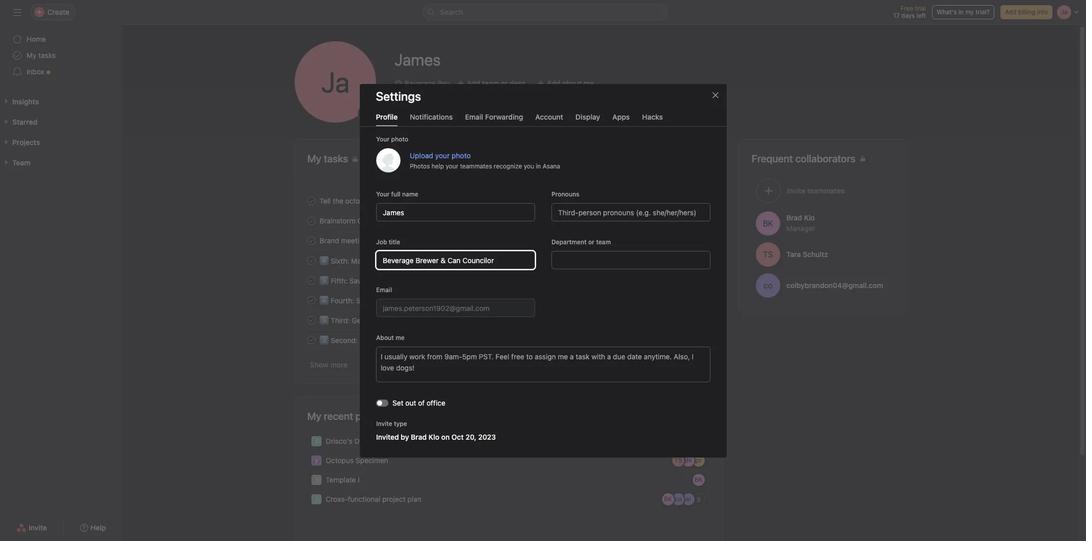 Task type: vqa. For each thing, say whether or not it's contained in the screenshot.
Create button at the bottom
no



Task type: describe. For each thing, give the bounding box(es) containing it.
department or team
[[551, 238, 611, 246]]

free trial 17 days left
[[894, 5, 926, 19]]

manager
[[787, 224, 815, 233]]

completed checkbox for brand
[[305, 235, 318, 247]]

rocket image
[[314, 458, 320, 464]]

time
[[367, 277, 382, 285]]

photo inside upload your photo photos help your teammates recognize you in asana
[[451, 151, 471, 160]]

template i
[[326, 476, 360, 485]]

oct inside invite type invited by brad klo on oct 20, 2023
[[451, 433, 464, 442]]

– for 26
[[697, 217, 701, 225]]

drisco's drinks inside drisco's drinks link
[[640, 217, 683, 225]]

asana inside upload your photo photos help your teammates recognize you in asana
[[543, 162, 560, 170]]

20,
[[465, 433, 476, 442]]

0 vertical spatial photo
[[391, 135, 408, 143]]

about
[[562, 79, 582, 87]]

0 horizontal spatial by
[[384, 277, 392, 285]]

team inside 'add team or dept.' button
[[482, 79, 499, 87]]

show more
[[310, 361, 348, 370]]

profile
[[416, 101, 437, 110]]

brad
[[411, 433, 427, 442]]

upload new photo image
[[376, 148, 400, 173]]

0 horizontal spatial team
[[433, 237, 449, 245]]

template
[[326, 476, 356, 485]]

0 horizontal spatial me
[[395, 334, 404, 342]]

add about me
[[547, 79, 594, 87]]

bk left brad klo manager on the right of page
[[763, 219, 773, 228]]

email forwarding
[[465, 112, 523, 121]]

oct 26
[[690, 197, 710, 205]]

0 vertical spatial on
[[373, 297, 381, 305]]

0 horizontal spatial drisco's drinks
[[326, 437, 375, 446]]

my
[[966, 8, 974, 16]]

manageable
[[389, 257, 429, 266]]

2023
[[478, 433, 496, 442]]

account button
[[535, 112, 563, 126]]

bev
[[438, 79, 450, 87]]

completed image for 3️⃣
[[305, 314, 318, 327]]

you for find
[[459, 336, 471, 345]]

profile
[[376, 112, 398, 121]]

Third-person pronouns (e.g. she/her/hers) text field
[[551, 203, 710, 221]]

upload your photo button
[[410, 151, 471, 160]]

tara schultz
[[787, 250, 828, 259]]

james
[[395, 50, 441, 69]]

more
[[330, 361, 348, 370]]

home
[[27, 35, 46, 43]]

completed image for 2️⃣
[[305, 334, 318, 346]]

days
[[902, 12, 915, 19]]

brad klo
[[787, 213, 815, 222]]

1 vertical spatial ts
[[675, 457, 682, 465]]

my for my recent projects
[[307, 411, 321, 423]]

0 vertical spatial with
[[370, 237, 383, 245]]

apps button
[[613, 112, 630, 126]]

set out of office
[[392, 399, 445, 408]]

hacks
[[642, 112, 663, 121]]

incoming
[[404, 297, 434, 305]]

0 vertical spatial of
[[396, 297, 402, 305]]

brad klo manager
[[787, 213, 815, 233]]

i
[[358, 476, 360, 485]]

0 horizontal spatial drinks
[[355, 437, 375, 446]]

el
[[686, 496, 691, 504]]

completed checkbox for brainstorm
[[305, 215, 318, 227]]

show
[[310, 361, 328, 370]]

edit profile button
[[395, 97, 443, 115]]

you for photo
[[524, 162, 534, 170]]

bk left el
[[664, 496, 672, 504]]

love
[[388, 197, 401, 205]]

30
[[702, 257, 710, 265]]

edit profile
[[401, 101, 437, 110]]

1 horizontal spatial of
[[418, 399, 425, 408]]

2 horizontal spatial team
[[596, 238, 611, 246]]

1 horizontal spatial drisco's
[[640, 217, 663, 225]]

invited
[[376, 433, 399, 442]]

or inside button
[[501, 79, 508, 87]]

about
[[376, 334, 394, 342]]

hide sidebar image
[[13, 8, 21, 16]]

in inside upload your photo photos help your teammates recognize you in asana
[[536, 162, 541, 170]]

2️⃣
[[320, 336, 329, 345]]

pronouns
[[551, 190, 579, 198]]

email for email
[[376, 286, 392, 294]]

1 26 from the top
[[703, 197, 710, 205]]

invite button
[[10, 519, 54, 538]]

0 vertical spatial the
[[333, 197, 343, 205]]

1 vertical spatial your
[[446, 162, 458, 170]]

1 vertical spatial work
[[436, 297, 452, 305]]

third:
[[331, 317, 350, 325]]

oct 30
[[690, 257, 710, 265]]

what's in my trial? button
[[932, 5, 995, 19]]

layout
[[388, 336, 408, 345]]

by inside invite type invited by brad klo on oct 20, 2023
[[401, 433, 409, 442]]

1 vertical spatial or
[[588, 238, 594, 246]]

my tasks
[[307, 153, 348, 165]]

6️⃣
[[320, 257, 329, 266]]

billing
[[1018, 8, 1036, 16]]

27
[[703, 237, 710, 245]]

completed image for tell
[[305, 195, 318, 207]]

invite for invite type invited by brad klo on oct 20, 2023
[[376, 420, 392, 428]]

your photo
[[376, 135, 408, 143]]

5️⃣
[[320, 277, 329, 285]]

oct for oct 30
[[690, 257, 701, 265]]

list image for template i
[[314, 478, 320, 484]]

notifications
[[410, 112, 453, 121]]

office
[[426, 399, 445, 408]]

cross-
[[326, 495, 348, 504]]

0 vertical spatial your
[[435, 151, 450, 160]]

– for 27
[[698, 237, 701, 245]]

1 vertical spatial with
[[400, 317, 414, 325]]

add for add billing info
[[1005, 8, 1017, 16]]

profile button
[[376, 112, 398, 126]]

drisco's drinks link
[[636, 216, 683, 226]]

9
[[697, 496, 701, 504]]

search
[[440, 8, 463, 16]]

brainstorm
[[320, 217, 356, 225]]

settings
[[376, 89, 421, 103]]

1 vertical spatial you
[[374, 197, 386, 205]]

that's
[[410, 336, 429, 345]]

close image
[[711, 91, 720, 99]]

find
[[360, 336, 374, 345]]

2️⃣ second: find the layout that's right for you
[[320, 336, 471, 345]]

type
[[394, 420, 407, 428]]

recent projects
[[324, 411, 393, 423]]

list image for cross-functional project plan
[[314, 497, 320, 503]]

2 26 from the top
[[703, 217, 710, 225]]

oct 24 – 26
[[676, 217, 710, 225]]

25
[[688, 237, 696, 245]]

ja button
[[295, 41, 376, 123]]

my tasks link
[[6, 47, 116, 64]]

organized
[[365, 317, 398, 325]]

me inside button
[[584, 79, 594, 87]]

add for add about me
[[547, 79, 560, 87]]

specimen
[[356, 457, 388, 465]]

my recent projects
[[307, 411, 393, 423]]

add team or dept. button
[[454, 74, 530, 93]]



Task type: locate. For each thing, give the bounding box(es) containing it.
completed image left 5️⃣
[[305, 275, 318, 287]]

teammates
[[460, 162, 492, 170]]

1 vertical spatial in
[[536, 162, 541, 170]]

completed checkbox left brand
[[305, 235, 318, 247]]

drisco's drinks left 24
[[640, 217, 683, 225]]

1 horizontal spatial you
[[459, 336, 471, 345]]

1 horizontal spatial invite
[[376, 420, 392, 428]]

klo
[[428, 433, 439, 442]]

0 vertical spatial drisco's
[[640, 217, 663, 225]]

inbox
[[27, 67, 44, 76]]

completed checkbox left tell at the top left
[[305, 195, 318, 207]]

of
[[396, 297, 402, 305], [418, 399, 425, 408]]

add left about
[[547, 79, 560, 87]]

0 horizontal spatial you
[[374, 197, 386, 205]]

you inside upload your photo photos help your teammates recognize you in asana
[[524, 162, 534, 170]]

oct left 24
[[676, 217, 686, 225]]

0 vertical spatial email
[[465, 112, 483, 121]]

photos
[[410, 162, 430, 170]]

0 horizontal spatial email
[[376, 286, 392, 294]]

completed checkbox left 3️⃣
[[305, 314, 318, 327]]

completed checkbox left 5️⃣
[[305, 275, 318, 287]]

0 vertical spatial drisco's drinks
[[640, 217, 683, 225]]

home link
[[6, 31, 116, 47]]

on inside invite type invited by brad klo on oct 20, 2023
[[441, 433, 450, 442]]

0 vertical spatial work
[[371, 257, 387, 266]]

completed checkbox for 3️⃣
[[305, 314, 318, 327]]

1 vertical spatial by
[[401, 433, 409, 442]]

team right department
[[596, 238, 611, 246]]

0 vertical spatial you
[[524, 162, 534, 170]]

2 vertical spatial the
[[376, 336, 386, 345]]

1 horizontal spatial by
[[401, 433, 409, 442]]

0 vertical spatial ts
[[763, 250, 773, 259]]

invite inside invite type invited by brad klo on oct 20, 2023
[[376, 420, 392, 428]]

1 horizontal spatial my
[[307, 411, 321, 423]]

1 vertical spatial completed checkbox
[[305, 294, 318, 307]]

ts
[[763, 250, 773, 259], [675, 457, 682, 465]]

pr
[[696, 457, 702, 465]]

the down cola
[[385, 237, 396, 245]]

completed image for 4️⃣
[[305, 294, 318, 307]]

octopus specimen
[[326, 457, 388, 465]]

0 horizontal spatial on
[[373, 297, 381, 305]]

on right klo at the bottom of page
[[441, 433, 450, 442]]

2 vertical spatial completed checkbox
[[305, 334, 318, 346]]

4️⃣ fourth: stay on top of incoming work
[[320, 297, 452, 305]]

1 horizontal spatial add
[[547, 79, 560, 87]]

them
[[403, 197, 420, 205]]

the
[[333, 197, 343, 205], [385, 237, 396, 245], [376, 336, 386, 345]]

26 up oct 24 – 26
[[703, 197, 710, 205]]

1 vertical spatial of
[[418, 399, 425, 408]]

1 completed checkbox from the top
[[305, 195, 318, 207]]

flavors
[[407, 217, 429, 225]]

0 vertical spatial completed checkbox
[[305, 255, 318, 267]]

team left dept.
[[482, 79, 499, 87]]

frequent collaborators
[[752, 153, 856, 165]]

None text field
[[376, 251, 535, 269]]

1 horizontal spatial photo
[[451, 151, 471, 160]]

make
[[351, 257, 369, 266]]

recognize
[[494, 162, 522, 170]]

private
[[388, 437, 410, 446]]

with left title
[[370, 237, 383, 245]]

0 vertical spatial drinks
[[665, 217, 683, 225]]

work right make
[[371, 257, 387, 266]]

oct for oct 24 – 26
[[676, 217, 686, 225]]

in left my
[[959, 8, 964, 16]]

in inside button
[[959, 8, 964, 16]]

1 horizontal spatial work
[[436, 297, 452, 305]]

5️⃣ fifth: save time by collaborating in asana
[[320, 277, 466, 285]]

left
[[917, 12, 926, 19]]

with up the layout
[[400, 317, 414, 325]]

my inside 'global' element
[[27, 51, 36, 60]]

your left the full
[[376, 190, 389, 198]]

2 completed checkbox from the top
[[305, 294, 318, 307]]

0 vertical spatial or
[[501, 79, 508, 87]]

0 horizontal spatial work
[[371, 257, 387, 266]]

0 vertical spatial asana
[[543, 162, 560, 170]]

0 vertical spatial invite
[[376, 420, 392, 428]]

account
[[535, 112, 563, 121]]

ts left tara schultz
[[763, 250, 773, 259]]

completed image for brainstorm
[[305, 215, 318, 227]]

invite type invited by brad klo on oct 20, 2023
[[376, 420, 496, 442]]

out
[[405, 399, 416, 408]]

in right recognize
[[536, 162, 541, 170]]

0 vertical spatial by
[[384, 277, 392, 285]]

add for add team or dept.
[[467, 79, 480, 87]]

department
[[551, 238, 587, 246]]

oct up oct 24 – 26
[[690, 197, 701, 205]]

display
[[576, 112, 600, 121]]

by right time
[[384, 277, 392, 285]]

my left recent projects
[[307, 411, 321, 423]]

plan
[[408, 495, 422, 504]]

1 horizontal spatial email
[[465, 112, 483, 121]]

email up 4️⃣ fourth: stay on top of incoming work
[[376, 286, 392, 294]]

the for meeting
[[385, 237, 396, 245]]

email left forwarding
[[465, 112, 483, 121]]

or left dept.
[[501, 79, 508, 87]]

4 completed checkbox from the top
[[305, 275, 318, 287]]

your down profile 'button' at the top
[[376, 135, 389, 143]]

0 vertical spatial –
[[697, 217, 701, 225]]

colbybrandon04@gmail.com
[[787, 281, 883, 290]]

save
[[350, 277, 365, 285]]

set
[[392, 399, 403, 408]]

my left tasks
[[27, 51, 36, 60]]

1 horizontal spatial in
[[536, 162, 541, 170]]

– right 24
[[697, 217, 701, 225]]

search button
[[423, 4, 668, 20]]

add left billing
[[1005, 8, 1017, 16]]

I usually work from 9am-5pm PST. Feel free to assign me a task with a due date anytime. Also, I love dogs! text field
[[376, 347, 710, 383]]

3 list image from the top
[[314, 497, 320, 503]]

– left 27
[[698, 237, 701, 245]]

1 list image from the top
[[314, 439, 320, 445]]

sixth:
[[331, 257, 349, 266]]

4️⃣
[[320, 297, 329, 305]]

1 horizontal spatial drisco's drinks
[[640, 217, 683, 225]]

0 vertical spatial your
[[376, 135, 389, 143]]

4 completed image from the top
[[305, 294, 318, 307]]

1 horizontal spatial drinks
[[665, 217, 683, 225]]

your right help
[[446, 162, 458, 170]]

add billing info button
[[1001, 5, 1053, 19]]

1 your from the top
[[376, 135, 389, 143]]

1 completed image from the top
[[305, 215, 318, 227]]

you right for
[[459, 336, 471, 345]]

2 vertical spatial completed image
[[305, 334, 318, 346]]

0 horizontal spatial of
[[396, 297, 402, 305]]

tell
[[320, 197, 331, 205]]

completed checkbox left the brainstorm
[[305, 215, 318, 227]]

upload your photo photos help your teammates recognize you in asana
[[410, 151, 560, 170]]

completed checkbox for 4️⃣
[[305, 294, 318, 307]]

tell the octopus you love them
[[320, 197, 420, 205]]

0 vertical spatial co
[[764, 281, 773, 290]]

0 vertical spatial list image
[[314, 439, 320, 445]]

you right recognize
[[524, 162, 534, 170]]

2 horizontal spatial you
[[524, 162, 534, 170]]

2 your from the top
[[376, 190, 389, 198]]

completed image for brand
[[305, 235, 318, 247]]

5 completed checkbox from the top
[[305, 314, 318, 327]]

team right marketing
[[433, 237, 449, 245]]

completed image left the brainstorm
[[305, 215, 318, 227]]

job title
[[376, 238, 400, 246]]

oct left 30
[[690, 257, 701, 265]]

add right bev
[[467, 79, 480, 87]]

0 horizontal spatial in
[[438, 277, 444, 285]]

on left top
[[373, 297, 381, 305]]

about me
[[376, 334, 404, 342]]

asana up pronouns
[[543, 162, 560, 170]]

bk down pr on the bottom right of page
[[695, 477, 703, 484]]

bk left pr on the bottom right of page
[[685, 457, 693, 465]]

of right top
[[396, 297, 402, 305]]

1 vertical spatial drisco's
[[326, 437, 353, 446]]

1 vertical spatial 26
[[703, 217, 710, 225]]

completed image left brand
[[305, 235, 318, 247]]

1 vertical spatial the
[[385, 237, 396, 245]]

the right tell at the top left
[[333, 197, 343, 205]]

0 vertical spatial my
[[27, 51, 36, 60]]

1 vertical spatial me
[[395, 334, 404, 342]]

1 vertical spatial invite
[[29, 524, 47, 533]]

2 horizontal spatial add
[[1005, 8, 1017, 16]]

2 completed image from the top
[[305, 255, 318, 267]]

asana right 'collaborating' at bottom left
[[446, 277, 466, 285]]

1 vertical spatial asana
[[446, 277, 466, 285]]

1 vertical spatial photo
[[451, 151, 471, 160]]

octopus
[[326, 457, 354, 465]]

Completed checkbox
[[305, 195, 318, 207], [305, 215, 318, 227], [305, 235, 318, 247], [305, 275, 318, 287], [305, 314, 318, 327]]

completed checkbox for 5️⃣
[[305, 275, 318, 287]]

3 completed image from the top
[[305, 275, 318, 287]]

functional
[[348, 495, 381, 504]]

completed image
[[305, 195, 318, 207], [305, 255, 318, 267], [305, 334, 318, 346]]

your for settings
[[376, 135, 389, 143]]

3 completed image from the top
[[305, 334, 318, 346]]

of right out
[[418, 399, 425, 408]]

email for email forwarding
[[465, 112, 483, 121]]

0 horizontal spatial my
[[27, 51, 36, 60]]

my
[[27, 51, 36, 60], [307, 411, 321, 423]]

search list box
[[423, 4, 668, 20]]

1 horizontal spatial co
[[764, 281, 773, 290]]

set out of office switch
[[376, 400, 388, 407]]

right
[[431, 336, 446, 345]]

name
[[402, 190, 418, 198]]

None text field
[[376, 203, 535, 221], [551, 251, 710, 269], [376, 299, 535, 317], [376, 203, 535, 221], [551, 251, 710, 269], [376, 299, 535, 317]]

completed image
[[305, 215, 318, 227], [305, 235, 318, 247], [305, 275, 318, 287], [305, 294, 318, 307], [305, 314, 318, 327]]

ja
[[321, 65, 350, 99]]

completed checkbox left 2️⃣
[[305, 334, 318, 346]]

asana
[[543, 162, 560, 170], [446, 277, 466, 285]]

free
[[901, 5, 914, 12]]

3️⃣ third: get organized with sections
[[320, 317, 443, 325]]

completed checkbox left the 6️⃣
[[305, 255, 318, 267]]

1 horizontal spatial ts
[[763, 250, 773, 259]]

job
[[376, 238, 387, 246]]

your up help
[[435, 151, 450, 160]]

work up sections
[[436, 297, 452, 305]]

1 vertical spatial drisco's drinks
[[326, 437, 375, 446]]

by left brad
[[401, 433, 409, 442]]

my for my tasks
[[27, 51, 36, 60]]

0 horizontal spatial with
[[370, 237, 383, 245]]

1 vertical spatial my
[[307, 411, 321, 423]]

list image up rocket image
[[314, 439, 320, 445]]

completed checkbox left 4️⃣
[[305, 294, 318, 307]]

6️⃣ sixth: make work manageable
[[320, 257, 429, 266]]

on
[[373, 297, 381, 305], [441, 433, 450, 442]]

completed image for 5️⃣
[[305, 275, 318, 287]]

your full name
[[376, 190, 418, 198]]

0 horizontal spatial invite
[[29, 524, 47, 533]]

1 vertical spatial –
[[698, 237, 701, 245]]

oct 25 – 27
[[676, 237, 710, 245]]

Completed checkbox
[[305, 255, 318, 267], [305, 294, 318, 307], [305, 334, 318, 346]]

completed checkbox for 2️⃣
[[305, 334, 318, 346]]

get
[[352, 317, 364, 325]]

in right 'collaborating' at bottom left
[[438, 277, 444, 285]]

add
[[1005, 8, 1017, 16], [467, 79, 480, 87], [547, 79, 560, 87]]

0 horizontal spatial asana
[[446, 277, 466, 285]]

drinks left 24
[[665, 217, 683, 225]]

forwarding
[[485, 112, 523, 121]]

24
[[688, 217, 696, 225]]

the right find
[[376, 336, 386, 345]]

beverage bev
[[405, 79, 450, 87]]

collaborating
[[393, 277, 436, 285]]

2 list image from the top
[[314, 478, 320, 484]]

team
[[482, 79, 499, 87], [433, 237, 449, 245], [596, 238, 611, 246]]

1 vertical spatial co
[[675, 496, 682, 504]]

photo up teammates
[[451, 151, 471, 160]]

dept.
[[510, 79, 528, 87]]

my tasks
[[27, 51, 56, 60]]

1 horizontal spatial with
[[400, 317, 414, 325]]

project
[[382, 495, 406, 504]]

5 completed image from the top
[[305, 314, 318, 327]]

the for second:
[[376, 336, 386, 345]]

0 horizontal spatial drisco's
[[326, 437, 353, 446]]

notifications button
[[410, 112, 453, 126]]

help
[[431, 162, 444, 170]]

or right department
[[588, 238, 594, 246]]

completed image left tell at the top left
[[305, 195, 318, 207]]

completed image left 2️⃣
[[305, 334, 318, 346]]

completed image left 3️⃣
[[305, 314, 318, 327]]

meeting
[[341, 237, 368, 245]]

1 horizontal spatial or
[[588, 238, 594, 246]]

1 vertical spatial email
[[376, 286, 392, 294]]

1 horizontal spatial me
[[584, 79, 594, 87]]

3 completed checkbox from the top
[[305, 235, 318, 247]]

ts left pr on the bottom right of page
[[675, 457, 682, 465]]

california
[[358, 217, 389, 225]]

2 vertical spatial in
[[438, 277, 444, 285]]

26 right 24
[[703, 217, 710, 225]]

what's
[[937, 8, 957, 16]]

show more button
[[307, 356, 350, 375]]

0 vertical spatial completed image
[[305, 195, 318, 207]]

1 horizontal spatial on
[[441, 433, 450, 442]]

1 horizontal spatial asana
[[543, 162, 560, 170]]

0 horizontal spatial co
[[675, 496, 682, 504]]

email inside button
[[465, 112, 483, 121]]

1 vertical spatial list image
[[314, 478, 320, 484]]

drisco's up octopus
[[326, 437, 353, 446]]

–
[[697, 217, 701, 225], [698, 237, 701, 245]]

drisco's left 24
[[640, 217, 663, 225]]

0 horizontal spatial photo
[[391, 135, 408, 143]]

global element
[[0, 25, 122, 86]]

2 vertical spatial you
[[459, 336, 471, 345]]

completed checkbox for 6️⃣
[[305, 255, 318, 267]]

1 completed image from the top
[[305, 195, 318, 207]]

1 completed checkbox from the top
[[305, 255, 318, 267]]

photo down profile 'button' at the top
[[391, 135, 408, 143]]

beverage
[[405, 79, 436, 87]]

0 horizontal spatial or
[[501, 79, 508, 87]]

0 vertical spatial 26
[[703, 197, 710, 205]]

edit
[[401, 101, 414, 110]]

list image
[[314, 439, 320, 445], [314, 478, 320, 484], [314, 497, 320, 503]]

invite for invite
[[29, 524, 47, 533]]

your for your photo
[[376, 190, 389, 198]]

apps
[[613, 112, 630, 121]]

oct for oct 26
[[690, 197, 701, 205]]

1 vertical spatial on
[[441, 433, 450, 442]]

oct left 25
[[676, 237, 687, 245]]

completed image left 4️⃣
[[305, 294, 318, 307]]

1 vertical spatial your
[[376, 190, 389, 198]]

invite inside button
[[29, 524, 47, 533]]

cola
[[391, 217, 405, 225]]

1 horizontal spatial team
[[482, 79, 499, 87]]

oct for oct 25 – 27
[[676, 237, 687, 245]]

stay
[[356, 297, 371, 305]]

hacks button
[[642, 112, 663, 126]]

completed image left the 6️⃣
[[305, 255, 318, 267]]

what's in my trial?
[[937, 8, 990, 16]]

oct left 20,
[[451, 433, 464, 442]]

drisco's drinks up the octopus specimen
[[326, 437, 375, 446]]

inbox link
[[6, 64, 116, 80]]

2 completed checkbox from the top
[[305, 215, 318, 227]]

you left 'love'
[[374, 197, 386, 205]]

completed image for 6️⃣
[[305, 255, 318, 267]]

1 vertical spatial drinks
[[355, 437, 375, 446]]

co
[[764, 281, 773, 290], [675, 496, 682, 504]]

drinks up specimen
[[355, 437, 375, 446]]

3 completed checkbox from the top
[[305, 334, 318, 346]]

completed checkbox for tell
[[305, 195, 318, 207]]

list image down rocket image
[[314, 478, 320, 484]]

drisco's
[[640, 217, 663, 225], [326, 437, 353, 446]]

1 vertical spatial completed image
[[305, 255, 318, 267]]

2 completed image from the top
[[305, 235, 318, 247]]

list image left the cross-
[[314, 497, 320, 503]]



